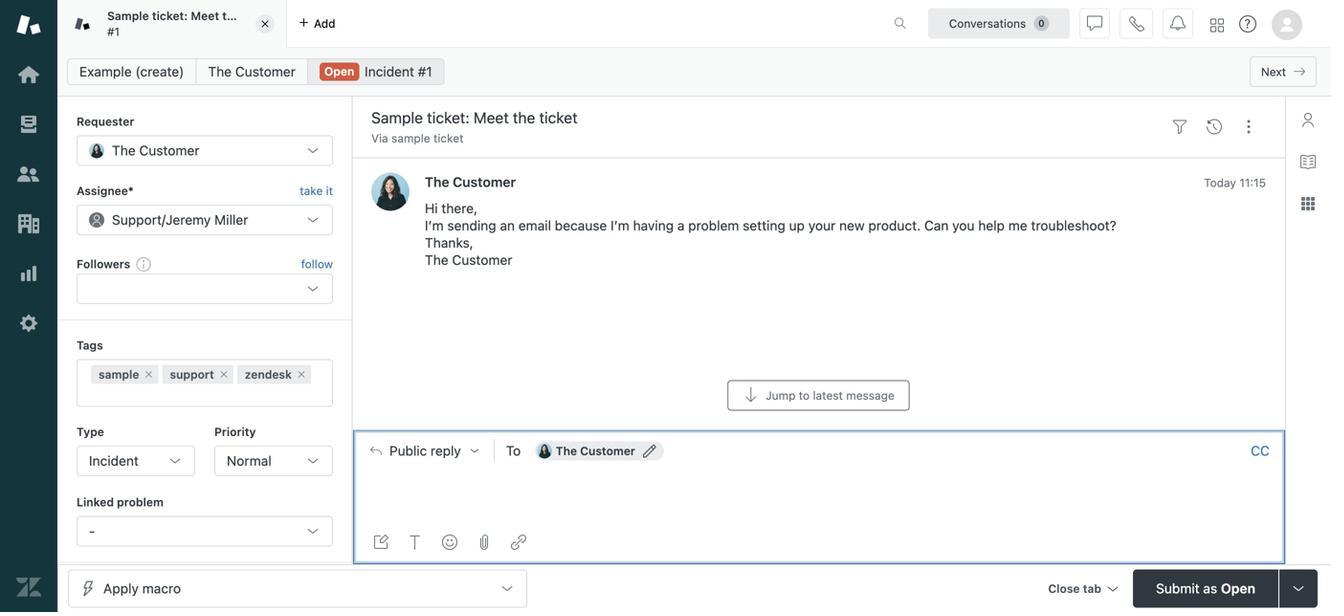 Task type: vqa. For each thing, say whether or not it's contained in the screenshot.
Close icon within the tab
no



Task type: describe. For each thing, give the bounding box(es) containing it.
knowledge image
[[1301, 154, 1316, 169]]

format text image
[[408, 535, 423, 550]]

setting
[[743, 218, 786, 234]]

reporting image
[[16, 261, 41, 286]]

tab containing sample ticket: meet the ticket
[[57, 0, 287, 48]]

apps image
[[1301, 196, 1316, 212]]

1 vertical spatial the customer link
[[425, 174, 516, 190]]

normal
[[227, 453, 272, 469]]

reply
[[431, 443, 461, 459]]

product.
[[869, 218, 921, 234]]

ticket actions image
[[1242, 119, 1257, 135]]

incident button
[[77, 446, 195, 477]]

next button
[[1250, 56, 1317, 87]]

admin image
[[16, 311, 41, 336]]

filter image
[[1173, 119, 1188, 135]]

sample ticket: meet the ticket #1
[[107, 9, 276, 38]]

1 i'm from the left
[[425, 218, 444, 234]]

linked problem element
[[77, 516, 333, 547]]

#1 inside secondary element
[[418, 64, 432, 79]]

example (create) button
[[67, 58, 197, 85]]

open inside secondary element
[[324, 65, 354, 78]]

organizations image
[[16, 212, 41, 236]]

public reply
[[390, 443, 461, 459]]

hi
[[425, 200, 438, 216]]

incident for incident #1
[[365, 64, 414, 79]]

tab
[[1083, 583, 1102, 596]]

remove image for zendesk
[[296, 369, 307, 381]]

sending
[[447, 218, 497, 234]]

as
[[1204, 581, 1218, 597]]

an
[[500, 218, 515, 234]]

thanks,
[[425, 235, 474, 251]]

notifications image
[[1171, 16, 1186, 31]]

close tab
[[1049, 583, 1102, 596]]

-
[[89, 524, 95, 539]]

me
[[1009, 218, 1028, 234]]

1 vertical spatial open
[[1222, 581, 1256, 597]]

avatar image
[[371, 173, 410, 211]]

jump to latest message button
[[728, 381, 910, 411]]

new
[[840, 218, 865, 234]]

you
[[953, 218, 975, 234]]

zendesk image
[[16, 575, 41, 600]]

button displays agent's chat status as invisible. image
[[1088, 16, 1103, 31]]

the customer link inside secondary element
[[196, 58, 308, 85]]

linked
[[77, 496, 114, 509]]

the
[[222, 9, 241, 23]]

close
[[1049, 583, 1080, 596]]

the down requester
[[112, 143, 136, 158]]

to
[[799, 389, 810, 403]]

follow button
[[301, 256, 333, 273]]

linked problem
[[77, 496, 164, 509]]

miller
[[215, 212, 248, 228]]

jeremy
[[166, 212, 211, 228]]

submit as open
[[1157, 581, 1256, 597]]

email
[[519, 218, 551, 234]]

add link (cmd k) image
[[511, 535, 527, 550]]

hide composer image
[[811, 423, 827, 438]]

remove image for support
[[218, 369, 230, 381]]

hi there, i'm sending an email because i'm having a problem setting up your new product. can you help me troubleshoot? thanks, the customer
[[425, 200, 1117, 268]]

jump to latest message
[[766, 389, 895, 403]]

the inside secondary element
[[208, 64, 232, 79]]

add attachment image
[[477, 535, 492, 550]]

incident #1
[[365, 64, 432, 79]]

cc
[[1251, 443, 1270, 459]]

to
[[506, 443, 521, 459]]

close tab button
[[1040, 570, 1126, 611]]

get started image
[[16, 62, 41, 87]]

submit
[[1157, 581, 1200, 597]]

the customer right customer@example.com "icon"
[[556, 445, 636, 458]]

zendesk products image
[[1211, 19, 1224, 32]]

zendesk
[[245, 368, 292, 382]]

customers image
[[16, 162, 41, 187]]

customer up there,
[[453, 174, 516, 190]]

can
[[925, 218, 949, 234]]

normal button
[[214, 446, 333, 477]]

edit user image
[[643, 445, 657, 458]]

troubleshoot?
[[1032, 218, 1117, 234]]

customer inside hi there, i'm sending an email because i'm having a problem setting up your new product. can you help me troubleshoot? thanks, the customer
[[452, 252, 513, 268]]

customer context image
[[1301, 112, 1316, 127]]

2 i'm from the left
[[611, 218, 630, 234]]

1 vertical spatial ticket
[[434, 132, 464, 145]]



Task type: locate. For each thing, give the bounding box(es) containing it.
0 horizontal spatial i'm
[[425, 218, 444, 234]]

#1 down tabs tab list on the top of page
[[418, 64, 432, 79]]

sample
[[392, 132, 430, 145], [99, 368, 139, 382]]

ticket inside "sample ticket: meet the ticket #1"
[[244, 9, 276, 23]]

1 horizontal spatial remove image
[[296, 369, 307, 381]]

remove image right zendesk
[[296, 369, 307, 381]]

the customer down close icon at the top left of page
[[208, 64, 296, 79]]

1 horizontal spatial incident
[[365, 64, 414, 79]]

problem right a
[[689, 218, 739, 234]]

1 horizontal spatial sample
[[392, 132, 430, 145]]

example (create)
[[79, 64, 184, 79]]

type
[[77, 426, 104, 439]]

main element
[[0, 0, 57, 613]]

the customer link up there,
[[425, 174, 516, 190]]

the customer down requester
[[112, 143, 200, 158]]

Today 11:15 text field
[[1205, 176, 1267, 189]]

1 horizontal spatial ticket
[[434, 132, 464, 145]]

example
[[79, 64, 132, 79]]

0 vertical spatial the customer link
[[196, 58, 308, 85]]

(create)
[[135, 64, 184, 79]]

0 vertical spatial problem
[[689, 218, 739, 234]]

via sample ticket
[[371, 132, 464, 145]]

the customer up there,
[[425, 174, 516, 190]]

Subject field
[[368, 106, 1159, 129]]

11:15
[[1240, 176, 1267, 189]]

views image
[[16, 112, 41, 137]]

events image
[[1207, 119, 1223, 135]]

the customer
[[208, 64, 296, 79], [112, 143, 200, 158], [425, 174, 516, 190], [556, 445, 636, 458]]

message
[[847, 389, 895, 403]]

ticket:
[[152, 9, 188, 23]]

customer down sending
[[452, 252, 513, 268]]

it
[[326, 184, 333, 198]]

0 vertical spatial open
[[324, 65, 354, 78]]

latest
[[813, 389, 843, 403]]

jump
[[766, 389, 796, 403]]

priority
[[214, 426, 256, 439]]

0 horizontal spatial open
[[324, 65, 354, 78]]

today
[[1205, 176, 1237, 189]]

ticket right via
[[434, 132, 464, 145]]

the customer inside the customer link
[[208, 64, 296, 79]]

sample right via
[[392, 132, 430, 145]]

because
[[555, 218, 607, 234]]

i'm
[[425, 218, 444, 234], [611, 218, 630, 234]]

insert emojis image
[[442, 535, 458, 550]]

#1 inside "sample ticket: meet the ticket #1"
[[107, 25, 120, 38]]

apply macro
[[103, 581, 181, 597]]

the inside hi there, i'm sending an email because i'm having a problem setting up your new product. can you help me troubleshoot? thanks, the customer
[[425, 252, 449, 268]]

requester
[[77, 115, 134, 128]]

next
[[1262, 65, 1287, 79]]

customer down close icon at the top left of page
[[235, 64, 296, 79]]

conversations
[[949, 17, 1027, 30]]

support / jeremy miller
[[112, 212, 248, 228]]

1 horizontal spatial open
[[1222, 581, 1256, 597]]

customer left 'edit user' icon
[[580, 445, 636, 458]]

1 horizontal spatial #1
[[418, 64, 432, 79]]

0 vertical spatial incident
[[365, 64, 414, 79]]

0 horizontal spatial ticket
[[244, 9, 276, 23]]

incident up via
[[365, 64, 414, 79]]

sample left remove image
[[99, 368, 139, 382]]

followers
[[77, 257, 130, 271]]

a
[[678, 218, 685, 234]]

customer up the /
[[139, 143, 200, 158]]

the down "sample ticket: meet the ticket #1"
[[208, 64, 232, 79]]

public
[[390, 443, 427, 459]]

take it
[[300, 184, 333, 198]]

assignee*
[[77, 184, 134, 198]]

incident for incident
[[89, 453, 139, 469]]

today 11:15
[[1205, 176, 1267, 189]]

the
[[208, 64, 232, 79], [112, 143, 136, 158], [425, 174, 450, 190], [425, 252, 449, 268], [556, 445, 577, 458]]

#1 down sample on the top of page
[[107, 25, 120, 38]]

tabs tab list
[[57, 0, 874, 48]]

via
[[371, 132, 388, 145]]

customer
[[235, 64, 296, 79], [139, 143, 200, 158], [453, 174, 516, 190], [452, 252, 513, 268], [580, 445, 636, 458]]

1 vertical spatial problem
[[117, 496, 164, 509]]

the right customer@example.com "icon"
[[556, 445, 577, 458]]

problem down incident popup button
[[117, 496, 164, 509]]

incident down type
[[89, 453, 139, 469]]

open right "as"
[[1222, 581, 1256, 597]]

add button
[[287, 0, 347, 47]]

i'm down hi
[[425, 218, 444, 234]]

0 horizontal spatial incident
[[89, 453, 139, 469]]

1 horizontal spatial i'm
[[611, 218, 630, 234]]

/
[[162, 212, 166, 228]]

help
[[979, 218, 1005, 234]]

i'm left the having
[[611, 218, 630, 234]]

1 vertical spatial sample
[[99, 368, 139, 382]]

problem
[[689, 218, 739, 234], [117, 496, 164, 509]]

cc button
[[1251, 443, 1270, 460]]

customer inside secondary element
[[235, 64, 296, 79]]

tab
[[57, 0, 287, 48]]

meet
[[191, 9, 219, 23]]

follow
[[301, 258, 333, 271]]

customer inside the requester element
[[139, 143, 200, 158]]

0 horizontal spatial problem
[[117, 496, 164, 509]]

ticket
[[244, 9, 276, 23], [434, 132, 464, 145]]

requester element
[[77, 135, 333, 166]]

incident
[[365, 64, 414, 79], [89, 453, 139, 469]]

close image
[[256, 14, 275, 34]]

0 horizontal spatial #1
[[107, 25, 120, 38]]

info on adding followers image
[[136, 257, 152, 272]]

0 horizontal spatial remove image
[[218, 369, 230, 381]]

the down thanks,
[[425, 252, 449, 268]]

the customer inside the requester element
[[112, 143, 200, 158]]

1 vertical spatial incident
[[89, 453, 139, 469]]

apply
[[103, 581, 139, 597]]

problem inside hi there, i'm sending an email because i'm having a problem setting up your new product. can you help me troubleshoot? thanks, the customer
[[689, 218, 739, 234]]

having
[[633, 218, 674, 234]]

remove image
[[143, 369, 155, 381]]

0 vertical spatial ticket
[[244, 9, 276, 23]]

take
[[300, 184, 323, 198]]

0 vertical spatial sample
[[392, 132, 430, 145]]

remove image right support
[[218, 369, 230, 381]]

conversations button
[[929, 8, 1070, 39]]

ticket right the
[[244, 9, 276, 23]]

there,
[[442, 200, 478, 216]]

displays possible ticket submission types image
[[1291, 582, 1307, 597]]

followers element
[[77, 274, 333, 305]]

1 vertical spatial #1
[[418, 64, 432, 79]]

1 horizontal spatial the customer link
[[425, 174, 516, 190]]

up
[[789, 218, 805, 234]]

sample
[[107, 9, 149, 23]]

1 remove image from the left
[[218, 369, 230, 381]]

add
[[314, 17, 336, 30]]

tags
[[77, 339, 103, 353]]

customer@example.com image
[[537, 444, 552, 459]]

1 horizontal spatial problem
[[689, 218, 739, 234]]

the customer link down close icon at the top left of page
[[196, 58, 308, 85]]

2 remove image from the left
[[296, 369, 307, 381]]

0 horizontal spatial the customer link
[[196, 58, 308, 85]]

macro
[[142, 581, 181, 597]]

remove image
[[218, 369, 230, 381], [296, 369, 307, 381]]

#1
[[107, 25, 120, 38], [418, 64, 432, 79]]

assignee* element
[[77, 205, 333, 235]]

get help image
[[1240, 15, 1257, 33]]

the up hi
[[425, 174, 450, 190]]

public reply button
[[353, 431, 494, 472]]

your
[[809, 218, 836, 234]]

the customer link
[[196, 58, 308, 85], [425, 174, 516, 190]]

incident inside popup button
[[89, 453, 139, 469]]

zendesk support image
[[16, 12, 41, 37]]

incident inside secondary element
[[365, 64, 414, 79]]

secondary element
[[57, 53, 1332, 91]]

support
[[112, 212, 162, 228]]

open down add
[[324, 65, 354, 78]]

open
[[324, 65, 354, 78], [1222, 581, 1256, 597]]

draft mode image
[[373, 535, 389, 550]]

0 vertical spatial #1
[[107, 25, 120, 38]]

take it button
[[300, 181, 333, 201]]

support
[[170, 368, 214, 382]]

0 horizontal spatial sample
[[99, 368, 139, 382]]



